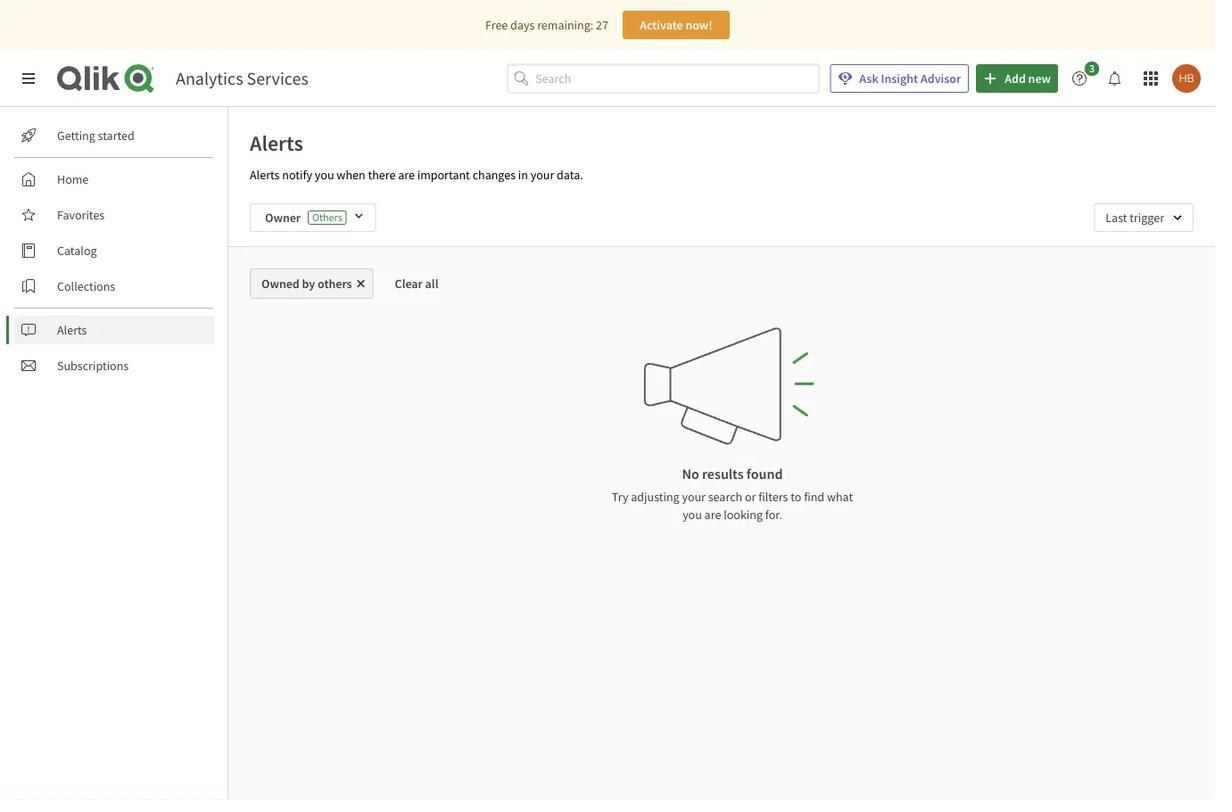 Task type: describe. For each thing, give the bounding box(es) containing it.
howard brown image
[[1173, 64, 1201, 93]]

navigation pane element
[[0, 114, 228, 387]]

collections
[[57, 278, 115, 294]]

getting started
[[57, 128, 135, 144]]

add new
[[1005, 70, 1051, 87]]

find
[[804, 489, 825, 505]]

all
[[425, 276, 439, 292]]

filters region
[[228, 189, 1215, 246]]

getting
[[57, 128, 95, 144]]

clear all
[[395, 276, 439, 292]]

free days remaining: 27
[[486, 17, 609, 33]]

no results found try adjusting your search or filters to find what you are looking for.
[[612, 465, 853, 523]]

no
[[682, 465, 700, 483]]

subscriptions
[[57, 358, 129, 374]]

notify
[[282, 167, 312, 183]]

trigger
[[1130, 210, 1165, 226]]

home link
[[14, 165, 214, 194]]

alerts notify you when there are important changes in your data.
[[250, 167, 583, 183]]

important
[[417, 167, 470, 183]]

last trigger
[[1106, 210, 1165, 226]]

insight
[[881, 70, 918, 87]]

advisor
[[921, 70, 961, 87]]

search
[[708, 489, 743, 505]]

Last trigger field
[[1094, 203, 1194, 232]]

0 horizontal spatial your
[[531, 167, 554, 183]]

activate now! link
[[623, 11, 730, 39]]

are inside no results found try adjusting your search or filters to find what you are looking for.
[[705, 507, 721, 523]]

owned by others button
[[250, 269, 374, 299]]

add
[[1005, 70, 1026, 87]]

owned
[[261, 276, 300, 292]]

results
[[702, 465, 744, 483]]

clear all button
[[381, 269, 453, 299]]

0 vertical spatial alerts
[[250, 129, 303, 156]]

others
[[312, 211, 342, 224]]

ask insight advisor
[[860, 70, 961, 87]]

analytics services element
[[176, 67, 309, 90]]

when
[[337, 167, 366, 183]]

data.
[[557, 167, 583, 183]]

to
[[791, 489, 802, 505]]

ask
[[860, 70, 879, 87]]

looking
[[724, 507, 763, 523]]

catalog link
[[14, 236, 214, 265]]

analytics
[[176, 67, 243, 90]]

by
[[302, 276, 315, 292]]

adjusting
[[631, 489, 680, 505]]

3
[[1090, 62, 1095, 75]]

your inside no results found try adjusting your search or filters to find what you are looking for.
[[682, 489, 706, 505]]

remaining:
[[537, 17, 594, 33]]

favorites link
[[14, 201, 214, 229]]

0 horizontal spatial are
[[398, 167, 415, 183]]



Task type: locate. For each thing, give the bounding box(es) containing it.
3 button
[[1066, 62, 1105, 93]]

0 vertical spatial are
[[398, 167, 415, 183]]

changes
[[473, 167, 516, 183]]

you left when
[[315, 167, 334, 183]]

0 horizontal spatial you
[[315, 167, 334, 183]]

add new button
[[976, 64, 1058, 93]]

activate
[[640, 17, 683, 33]]

clear
[[395, 276, 423, 292]]

services
[[247, 67, 309, 90]]

started
[[98, 128, 135, 144]]

alerts link
[[14, 316, 214, 344]]

1 horizontal spatial you
[[683, 507, 702, 523]]

owned by others
[[261, 276, 352, 292]]

found
[[747, 465, 783, 483]]

what
[[827, 489, 853, 505]]

alerts left 'notify'
[[250, 167, 280, 183]]

owner
[[265, 210, 301, 226]]

alerts up "subscriptions" at the top left of page
[[57, 322, 87, 338]]

27
[[596, 17, 609, 33]]

for.
[[765, 507, 783, 523]]

days
[[511, 17, 535, 33]]

last
[[1106, 210, 1127, 226]]

1 horizontal spatial your
[[682, 489, 706, 505]]

your down no
[[682, 489, 706, 505]]

home
[[57, 171, 89, 187]]

getting started link
[[14, 121, 214, 150]]

there
[[368, 167, 396, 183]]

now!
[[686, 17, 713, 33]]

searchbar element
[[507, 64, 819, 93]]

2 vertical spatial alerts
[[57, 322, 87, 338]]

others
[[318, 276, 352, 292]]

you inside no results found try adjusting your search or filters to find what you are looking for.
[[683, 507, 702, 523]]

alerts
[[250, 129, 303, 156], [250, 167, 280, 183], [57, 322, 87, 338]]

close sidebar menu image
[[21, 71, 36, 86]]

catalog
[[57, 243, 97, 259]]

new
[[1029, 70, 1051, 87]]

ask insight advisor button
[[830, 64, 969, 93]]

0 vertical spatial you
[[315, 167, 334, 183]]

your right in
[[531, 167, 554, 183]]

collections link
[[14, 272, 214, 301]]

analytics services
[[176, 67, 309, 90]]

1 vertical spatial you
[[683, 507, 702, 523]]

in
[[518, 167, 528, 183]]

or
[[745, 489, 756, 505]]

are
[[398, 167, 415, 183], [705, 507, 721, 523]]

try
[[612, 489, 629, 505]]

activate now!
[[640, 17, 713, 33]]

0 vertical spatial your
[[531, 167, 554, 183]]

filters
[[759, 489, 788, 505]]

1 vertical spatial alerts
[[250, 167, 280, 183]]

free
[[486, 17, 508, 33]]

alerts inside the navigation pane element
[[57, 322, 87, 338]]

1 vertical spatial are
[[705, 507, 721, 523]]

1 vertical spatial your
[[682, 489, 706, 505]]

subscriptions link
[[14, 352, 214, 380]]

1 horizontal spatial are
[[705, 507, 721, 523]]

you down no
[[683, 507, 702, 523]]

are right there
[[398, 167, 415, 183]]

you
[[315, 167, 334, 183], [683, 507, 702, 523]]

your
[[531, 167, 554, 183], [682, 489, 706, 505]]

alerts up 'notify'
[[250, 129, 303, 156]]

favorites
[[57, 207, 105, 223]]

Search text field
[[536, 64, 819, 93]]

are down search
[[705, 507, 721, 523]]



Task type: vqa. For each thing, say whether or not it's contained in the screenshot.
topmost "your"
yes



